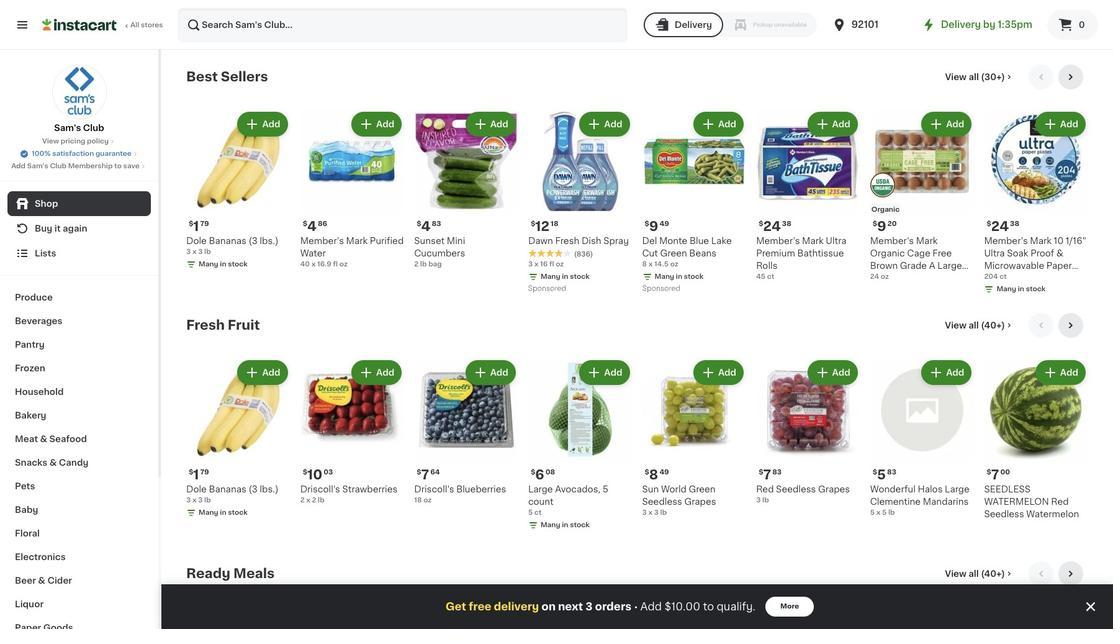 Task type: locate. For each thing, give the bounding box(es) containing it.
$ inside $ 10 03
[[303, 469, 307, 475]]

1 vertical spatial seedless
[[642, 497, 682, 506]]

0 vertical spatial $ 1 79
[[189, 220, 209, 233]]

4
[[307, 220, 317, 233], [421, 220, 431, 233]]

x inside the "member's mark purified water 40 x 16.9 fl oz"
[[312, 261, 316, 267]]

view inside popup button
[[945, 73, 967, 81]]

0 vertical spatial all
[[969, 73, 979, 81]]

1 $ 1 79 from the top
[[189, 220, 209, 233]]

0 vertical spatial 8
[[642, 261, 647, 267]]

electronics
[[15, 553, 66, 561]]

2 item carousel region from the top
[[186, 313, 1089, 551]]

product group containing 6
[[528, 358, 632, 533]]

by
[[983, 20, 996, 29]]

1 9 from the left
[[649, 220, 659, 233]]

2 dole from the top
[[186, 485, 207, 493]]

fresh up the (836)
[[555, 236, 580, 245]]

beverages
[[15, 317, 62, 325]]

83 for 5
[[887, 469, 897, 475]]

9 up the del
[[649, 220, 659, 233]]

0 vertical spatial (40+)
[[981, 321, 1005, 330]]

delivery inside 'link'
[[941, 20, 981, 29]]

100% satisfaction guarantee button
[[19, 147, 139, 159]]

fl inside the "member's mark purified water 40 x 16.9 fl oz"
[[333, 261, 338, 267]]

qualify.
[[717, 602, 756, 612]]

49
[[660, 220, 669, 227], [660, 469, 669, 475]]

(3 for 10
[[249, 485, 258, 493]]

bananas for 10
[[209, 485, 246, 493]]

ultra inside member's mark ultra premium bathtissue rolls 45 ct
[[826, 236, 847, 245]]

1 lbs.) from the top
[[260, 236, 279, 245]]

1 horizontal spatial to
[[703, 602, 714, 612]]

pricing
[[61, 138, 85, 145]]

1 vertical spatial to
[[703, 602, 714, 612]]

0 horizontal spatial sam's
[[27, 163, 48, 170]]

2 horizontal spatial 83
[[887, 469, 897, 475]]

2 horizontal spatial seedless
[[985, 510, 1025, 518]]

to down guarantee
[[114, 163, 122, 170]]

0 horizontal spatial $ 24 38
[[759, 220, 792, 233]]

view all (40+) button for fresh fruit
[[940, 313, 1019, 338]]

& left candy
[[49, 458, 57, 467]]

1 horizontal spatial ct
[[767, 273, 775, 280]]

mark up 'proof'
[[1030, 236, 1052, 245]]

0 vertical spatial red
[[756, 485, 774, 493]]

03
[[324, 469, 333, 475]]

49 inside "$ 9 49"
[[660, 220, 669, 227]]

sponsored badge image for 9
[[642, 285, 680, 292]]

large inside wonderful halos large clementine mandarins 5 x 5 lb
[[945, 485, 970, 493]]

driscoll's inside "driscoll's strawberries 2 x 2 lb"
[[300, 485, 340, 493]]

sponsored badge image down 3 x 16 fl oz at the top
[[528, 285, 566, 292]]

1 horizontal spatial $ 24 38
[[987, 220, 1020, 233]]

premium
[[756, 249, 795, 257]]

mark up cage on the right top
[[916, 236, 938, 245]]

1 horizontal spatial sam's
[[54, 124, 81, 132]]

oz right 16
[[556, 261, 564, 267]]

16
[[540, 261, 548, 267]]

$ 8 49
[[645, 468, 669, 481]]

0 vertical spatial 1
[[193, 220, 199, 233]]

2 4 from the left
[[421, 220, 431, 233]]

large up the mandarins in the bottom of the page
[[945, 485, 970, 493]]

0 vertical spatial bananas
[[209, 236, 246, 245]]

1 horizontal spatial 38
[[1010, 220, 1020, 227]]

49 for 9
[[660, 220, 669, 227]]

7 left 64
[[421, 468, 429, 481]]

mark inside member's mark ultra premium bathtissue rolls 45 ct
[[802, 236, 824, 245]]

large avocados, 5 count 5 ct
[[528, 485, 609, 516]]

seedless inside sun world green seedless grapes 3 x 3 lb
[[642, 497, 682, 506]]

oz down 'brown'
[[881, 273, 889, 280]]

sponsored badge image for 12
[[528, 285, 566, 292]]

floral
[[15, 529, 40, 538]]

stock up fruit
[[228, 261, 248, 267]]

in up ready meals
[[220, 509, 226, 516]]

avocados,
[[555, 485, 601, 493]]

red up watermelon
[[1051, 497, 1069, 506]]

0 vertical spatial (3
[[249, 236, 258, 245]]

2 $ 1 79 from the top
[[189, 468, 209, 481]]

18 down $ 7 64
[[414, 497, 422, 503]]

1 dole from the top
[[186, 236, 207, 245]]

mark for purified
[[346, 236, 368, 245]]

mark inside the "member's mark purified water 40 x 16.9 fl oz"
[[346, 236, 368, 245]]

view for best sellers
[[945, 73, 967, 81]]

2 9 from the left
[[878, 220, 887, 233]]

2 7 from the left
[[763, 468, 771, 481]]

driscoll's inside driscoll's blueberries 18 oz
[[414, 485, 454, 493]]

3 mark from the left
[[916, 236, 938, 245]]

$ 24 38 for member's mark ultra premium bathtissue rolls
[[759, 220, 792, 233]]

grapes
[[818, 485, 850, 493], [685, 497, 716, 506]]

1 horizontal spatial driscoll's
[[414, 485, 454, 493]]

green right "world"
[[689, 485, 716, 493]]

0 horizontal spatial 8
[[642, 261, 647, 267]]

0 vertical spatial item carousel region
[[186, 65, 1089, 303]]

7
[[421, 468, 429, 481], [763, 468, 771, 481], [992, 468, 999, 481]]

member's mark ultra premium bathtissue rolls 45 ct
[[756, 236, 847, 280]]

mark up bathtissue
[[802, 236, 824, 245]]

9 for member's mark organic cage free brown grade a large eggs
[[878, 220, 887, 233]]

1 vertical spatial all
[[969, 321, 979, 330]]

1 vertical spatial dole bananas (3 lbs.) 3 x 3 lb
[[186, 485, 279, 503]]

1 vertical spatial $ 1 79
[[189, 468, 209, 481]]

10 left 03
[[307, 468, 322, 481]]

fl right 16
[[550, 261, 554, 267]]

1 horizontal spatial ultra
[[985, 249, 1005, 257]]

0 horizontal spatial seedless
[[642, 497, 682, 506]]

2 view all (40+) button from the top
[[940, 561, 1019, 586]]

club
[[83, 124, 104, 132], [50, 163, 66, 170]]

$ inside $ 12 18
[[531, 220, 535, 227]]

view all (40+) button
[[940, 313, 1019, 338], [940, 561, 1019, 586]]

0 horizontal spatial 9
[[649, 220, 659, 233]]

7 for red
[[763, 468, 771, 481]]

green down monte
[[660, 249, 687, 257]]

driscoll's for 10
[[300, 485, 340, 493]]

club inside 'link'
[[83, 124, 104, 132]]

$ inside $ 5 83
[[873, 469, 878, 475]]

1 horizontal spatial 8
[[649, 468, 659, 481]]

sponsored badge image
[[528, 285, 566, 292], [642, 285, 680, 292]]

sam's club
[[54, 124, 104, 132]]

member's for soak
[[985, 236, 1028, 245]]

organic up 'brown'
[[870, 249, 905, 257]]

2 horizontal spatial 2
[[414, 261, 419, 267]]

stock down member's mark 10 1/16" ultra soak proof & microwavable paper plates
[[1026, 285, 1046, 292]]

1 vertical spatial (3
[[249, 485, 258, 493]]

product group
[[186, 109, 290, 272], [300, 109, 404, 269], [414, 109, 518, 269], [528, 109, 632, 295], [642, 109, 747, 295], [756, 109, 861, 282], [870, 109, 975, 282], [985, 109, 1089, 297], [186, 358, 290, 520], [300, 358, 404, 505], [414, 358, 518, 505], [528, 358, 632, 533], [642, 358, 747, 518], [756, 358, 861, 505], [870, 358, 975, 518], [985, 358, 1089, 520], [414, 606, 518, 629], [528, 606, 632, 629], [642, 606, 747, 629], [756, 606, 861, 629], [985, 606, 1089, 629]]

many
[[199, 261, 218, 267], [541, 273, 560, 280], [655, 273, 675, 280], [997, 285, 1017, 292], [199, 509, 218, 516], [541, 521, 560, 528]]

1 1 from the top
[[193, 220, 199, 233]]

0 horizontal spatial fl
[[333, 261, 338, 267]]

x
[[192, 248, 197, 255], [312, 261, 316, 267], [535, 261, 539, 267], [649, 261, 653, 267], [192, 497, 197, 503], [306, 497, 310, 503], [649, 509, 653, 516], [877, 509, 881, 516]]

& right meat
[[40, 435, 47, 443]]

$ 24 38
[[759, 220, 792, 233], [987, 220, 1020, 233]]

83 inside $ 5 83
[[887, 469, 897, 475]]

49 for 8
[[660, 469, 669, 475]]

0 vertical spatial sam's
[[54, 124, 81, 132]]

1 dole bananas (3 lbs.) 3 x 3 lb from the top
[[186, 236, 279, 255]]

5
[[878, 468, 886, 481], [603, 485, 609, 493], [528, 509, 533, 516], [870, 509, 875, 516], [882, 509, 887, 516]]

main content
[[161, 50, 1113, 629]]

ct inside large avocados, 5 count 5 ct
[[535, 509, 542, 516]]

many in stock up ready meals
[[199, 509, 248, 516]]

1 view all (40+) button from the top
[[940, 313, 1019, 338]]

10 left '1/16"' at the right
[[1054, 236, 1064, 245]]

dole for 10
[[186, 485, 207, 493]]

green inside del monte blue lake cut green beans 8 x 14.5 oz
[[660, 249, 687, 257]]

product group containing 10
[[300, 358, 404, 505]]

oz inside driscoll's blueberries 18 oz
[[424, 497, 432, 503]]

3 member's from the left
[[870, 236, 914, 245]]

0 horizontal spatial 2
[[300, 497, 305, 503]]

$ 5 83
[[873, 468, 897, 481]]

3 inside get free delivery on next 3 orders • add $10.00 to qualify.
[[586, 602, 593, 612]]

best sellers
[[186, 70, 268, 83]]

24 up soak
[[992, 220, 1009, 233]]

(40+) for meals
[[981, 569, 1005, 578]]

1 vertical spatial club
[[50, 163, 66, 170]]

7 left '00'
[[992, 468, 999, 481]]

buy it again
[[35, 224, 87, 233]]

2 vertical spatial all
[[969, 569, 979, 578]]

baby link
[[7, 498, 151, 522]]

1 horizontal spatial 18
[[551, 220, 559, 227]]

3 all from the top
[[969, 569, 979, 578]]

&
[[1057, 249, 1064, 257], [40, 435, 47, 443], [49, 458, 57, 467], [38, 576, 45, 585]]

member's inside member's mark organic cage free brown grade a large eggs
[[870, 236, 914, 245]]

24 up premium
[[763, 220, 781, 233]]

seedless down $ 7 83
[[776, 485, 816, 493]]

member's up water
[[300, 236, 344, 245]]

8 down cut
[[642, 261, 647, 267]]

2 dole bananas (3 lbs.) 3 x 3 lb from the top
[[186, 485, 279, 503]]

1 horizontal spatial club
[[83, 124, 104, 132]]

1 horizontal spatial 83
[[773, 469, 782, 475]]

lb
[[204, 248, 211, 255], [420, 261, 427, 267], [204, 497, 211, 503], [318, 497, 325, 503], [763, 497, 769, 503], [660, 509, 667, 516], [889, 509, 895, 516]]

in down 3 x 16 fl oz at the top
[[562, 273, 569, 280]]

many in stock down 14.5
[[655, 273, 704, 280]]

pantry link
[[7, 333, 151, 356]]

2 (3 from the top
[[249, 485, 258, 493]]

1 member's from the left
[[300, 236, 344, 245]]

oz right 16.9
[[340, 261, 348, 267]]

1 7 from the left
[[421, 468, 429, 481]]

24 for member's mark 10 1/16" ultra soak proof & microwavable paper plates
[[992, 220, 1009, 233]]

member's up soak
[[985, 236, 1028, 245]]

watermelon
[[985, 497, 1049, 506]]

seedless inside the seedless watermelon red seedless watermelon
[[985, 510, 1025, 518]]

38
[[782, 220, 792, 227], [1010, 220, 1020, 227]]

83 up the sunset
[[432, 220, 441, 227]]

next
[[558, 602, 583, 612]]

1 49 from the top
[[660, 220, 669, 227]]

sellers
[[221, 70, 268, 83]]

large inside large avocados, 5 count 5 ct
[[528, 485, 553, 493]]

membership
[[68, 163, 113, 170]]

4 left 86
[[307, 220, 317, 233]]

6
[[535, 468, 544, 481]]

seedless down "world"
[[642, 497, 682, 506]]

watermelon
[[1027, 510, 1079, 518]]

delivery for delivery by 1:35pm
[[941, 20, 981, 29]]

1 horizontal spatial delivery
[[941, 20, 981, 29]]

0 horizontal spatial delivery
[[675, 20, 712, 29]]

4 member's from the left
[[985, 236, 1028, 245]]

in down the microwavable
[[1018, 285, 1025, 292]]

view
[[945, 73, 967, 81], [42, 138, 59, 145], [945, 321, 967, 330], [945, 569, 967, 578]]

ultra left soak
[[985, 249, 1005, 257]]

0 vertical spatial dole
[[186, 236, 207, 245]]

& right beer
[[38, 576, 45, 585]]

item carousel region containing best sellers
[[186, 65, 1089, 303]]

0 vertical spatial organic
[[872, 206, 900, 213]]

sunset
[[414, 236, 445, 245]]

24 down 'brown'
[[870, 273, 879, 280]]

2 member's from the left
[[756, 236, 800, 245]]

1 sponsored badge image from the left
[[528, 285, 566, 292]]

ct down count
[[535, 509, 542, 516]]

1 38 from the left
[[782, 220, 792, 227]]

•
[[634, 602, 638, 612]]

$ 24 38 for member's mark 10 1/16" ultra soak proof & microwavable paper plates
[[987, 220, 1020, 233]]

0 vertical spatial ultra
[[826, 236, 847, 245]]

pantry
[[15, 340, 45, 349]]

0 horizontal spatial ct
[[535, 509, 542, 516]]

(3
[[249, 236, 258, 245], [249, 485, 258, 493]]

1 (3 from the top
[[249, 236, 258, 245]]

red inside red seedless grapes 3 lb
[[756, 485, 774, 493]]

1 all from the top
[[969, 73, 979, 81]]

0 horizontal spatial 38
[[782, 220, 792, 227]]

view for ready meals
[[945, 569, 967, 578]]

item carousel region
[[186, 65, 1089, 303], [186, 313, 1089, 551], [186, 561, 1089, 629]]

(30+)
[[981, 73, 1005, 81]]

0 vertical spatial dole bananas (3 lbs.) 3 x 3 lb
[[186, 236, 279, 255]]

delivery inside button
[[675, 20, 712, 29]]

ct right 204
[[1000, 273, 1007, 280]]

1 vertical spatial 1
[[193, 468, 199, 481]]

1 horizontal spatial sponsored badge image
[[642, 285, 680, 292]]

& inside "link"
[[49, 458, 57, 467]]

8 up 'sun'
[[649, 468, 659, 481]]

0 horizontal spatial red
[[756, 485, 774, 493]]

83 for 7
[[773, 469, 782, 475]]

sam's
[[54, 124, 81, 132], [27, 163, 48, 170]]

$ 1 79 for 10
[[189, 468, 209, 481]]

product group containing 8
[[642, 358, 747, 518]]

$ 1 79
[[189, 220, 209, 233], [189, 468, 209, 481]]

oz right 14.5
[[671, 261, 679, 267]]

0 horizontal spatial 4
[[307, 220, 317, 233]]

organic up the 20
[[872, 206, 900, 213]]

1 horizontal spatial 4
[[421, 220, 431, 233]]

member's mark organic cage free brown grade a large eggs
[[870, 236, 962, 282]]

driscoll's down $ 7 64
[[414, 485, 454, 493]]

main content containing best sellers
[[161, 50, 1113, 629]]

83 up wonderful
[[887, 469, 897, 475]]

liquor
[[15, 600, 44, 609]]

1 driscoll's from the left
[[300, 485, 340, 493]]

1 item carousel region from the top
[[186, 65, 1089, 303]]

lbs.) for 10
[[260, 485, 279, 493]]

member's inside the "member's mark purified water 40 x 16.9 fl oz"
[[300, 236, 344, 245]]

18
[[551, 220, 559, 227], [414, 497, 422, 503]]

79
[[200, 220, 209, 227], [200, 469, 209, 475]]

1 vertical spatial (40+)
[[981, 569, 1005, 578]]

mark inside member's mark organic cage free brown grade a large eggs
[[916, 236, 938, 245]]

49 up "world"
[[660, 469, 669, 475]]

0 horizontal spatial 7
[[421, 468, 429, 481]]

x inside del monte blue lake cut green beans 8 x 14.5 oz
[[649, 261, 653, 267]]

2 horizontal spatial 7
[[992, 468, 999, 481]]

83 inside $ 7 83
[[773, 469, 782, 475]]

1 horizontal spatial 24
[[870, 273, 879, 280]]

2 49 from the top
[[660, 469, 669, 475]]

member's down $ 9 20
[[870, 236, 914, 245]]

seedless
[[776, 485, 816, 493], [642, 497, 682, 506], [985, 510, 1025, 518]]

lb inside sunset mini cucumbers 2 lb bag
[[420, 261, 427, 267]]

dole for 4
[[186, 236, 207, 245]]

38 up premium
[[782, 220, 792, 227]]

0 horizontal spatial 24
[[763, 220, 781, 233]]

seedless down watermelon
[[985, 510, 1025, 518]]

$ inside $ 8 49
[[645, 469, 649, 475]]

0 horizontal spatial 18
[[414, 497, 422, 503]]

1 horizontal spatial fl
[[550, 261, 554, 267]]

1 vertical spatial grapes
[[685, 497, 716, 506]]

18 inside $ 12 18
[[551, 220, 559, 227]]

sam's club logo image
[[52, 65, 107, 119]]

0 horizontal spatial fresh
[[186, 319, 225, 332]]

ultra up bathtissue
[[826, 236, 847, 245]]

4 up the sunset
[[421, 220, 431, 233]]

stores
[[141, 22, 163, 29]]

1 vertical spatial red
[[1051, 497, 1069, 506]]

83 up red seedless grapes 3 lb
[[773, 469, 782, 475]]

ct right 45
[[767, 273, 775, 280]]

sam's inside 'link'
[[54, 124, 81, 132]]

0 horizontal spatial sponsored badge image
[[528, 285, 566, 292]]

all inside popup button
[[969, 73, 979, 81]]

0 horizontal spatial grapes
[[685, 497, 716, 506]]

dole bananas (3 lbs.) 3 x 3 lb for 10
[[186, 485, 279, 503]]

view for fresh fruit
[[945, 321, 967, 330]]

$ inside $ 7 00
[[987, 469, 992, 475]]

count
[[528, 497, 554, 506]]

sam's down the 100%
[[27, 163, 48, 170]]

1 horizontal spatial 9
[[878, 220, 887, 233]]

2 view all (40+) from the top
[[945, 569, 1005, 578]]

7 for driscoll's
[[421, 468, 429, 481]]

1 mark from the left
[[346, 236, 368, 245]]

9 left the 20
[[878, 220, 887, 233]]

1 (40+) from the top
[[981, 321, 1005, 330]]

grapes down "world"
[[685, 497, 716, 506]]

product group containing 5
[[870, 358, 975, 518]]

2 mark from the left
[[802, 236, 824, 245]]

83 inside $ 4 83
[[432, 220, 441, 227]]

1 horizontal spatial 2
[[312, 497, 316, 503]]

0 vertical spatial view all (40+) button
[[940, 313, 1019, 338]]

18 right 12
[[551, 220, 559, 227]]

2 38 from the left
[[1010, 220, 1020, 227]]

mini
[[447, 236, 465, 245]]

grapes left wonderful
[[818, 485, 850, 493]]

mark inside member's mark 10 1/16" ultra soak proof & microwavable paper plates
[[1030, 236, 1052, 245]]

item carousel region containing ready meals
[[186, 561, 1089, 629]]

to inside get free delivery on next 3 orders • add $10.00 to qualify.
[[703, 602, 714, 612]]

many in stock down large avocados, 5 count 5 ct at bottom
[[541, 521, 590, 528]]

stock down large avocados, 5 count 5 ct at bottom
[[570, 521, 590, 528]]

1 vertical spatial lbs.)
[[260, 485, 279, 493]]

1 vertical spatial view all (40+)
[[945, 569, 1005, 578]]

0 vertical spatial seedless
[[776, 485, 816, 493]]

7 up red seedless grapes 3 lb
[[763, 468, 771, 481]]

1 horizontal spatial red
[[1051, 497, 1069, 506]]

0 vertical spatial to
[[114, 163, 122, 170]]

frozen
[[15, 364, 45, 373]]

2 79 from the top
[[200, 469, 209, 475]]

to
[[114, 163, 122, 170], [703, 602, 714, 612]]

shop link
[[7, 191, 151, 216]]

2 (40+) from the top
[[981, 569, 1005, 578]]

member's inside member's mark ultra premium bathtissue rolls 45 ct
[[756, 236, 800, 245]]

member's for brown
[[870, 236, 914, 245]]

oz down $ 7 64
[[424, 497, 432, 503]]

2 horizontal spatial ct
[[1000, 273, 1007, 280]]

1 4 from the left
[[307, 220, 317, 233]]

1 vertical spatial organic
[[870, 249, 905, 257]]

club up policy
[[83, 124, 104, 132]]

red
[[756, 485, 774, 493], [1051, 497, 1069, 506]]

1 79 from the top
[[200, 220, 209, 227]]

49 up monte
[[660, 220, 669, 227]]

large up count
[[528, 485, 553, 493]]

1 vertical spatial green
[[689, 485, 716, 493]]

0 vertical spatial grapes
[[818, 485, 850, 493]]

4 for member's mark purified water
[[307, 220, 317, 233]]

2 lbs.) from the top
[[260, 485, 279, 493]]

mark left purified
[[346, 236, 368, 245]]

seedless
[[985, 485, 1031, 493]]

organic inside member's mark organic cage free brown grade a large eggs
[[870, 249, 905, 257]]

2 vertical spatial item carousel region
[[186, 561, 1089, 629]]

member's up premium
[[756, 236, 800, 245]]

red down $ 7 83
[[756, 485, 774, 493]]

to right $10.00
[[703, 602, 714, 612]]

4 mark from the left
[[1030, 236, 1052, 245]]

1
[[193, 220, 199, 233], [193, 468, 199, 481]]

0 horizontal spatial 83
[[432, 220, 441, 227]]

member's inside member's mark 10 1/16" ultra soak proof & microwavable paper plates
[[985, 236, 1028, 245]]

best
[[186, 70, 218, 83]]

1 vertical spatial 10
[[307, 468, 322, 481]]

large down free
[[938, 261, 962, 270]]

0 horizontal spatial club
[[50, 163, 66, 170]]

1 fl from the left
[[333, 261, 338, 267]]

1 vertical spatial 18
[[414, 497, 422, 503]]

member's for x
[[300, 236, 344, 245]]

stock down beans
[[684, 273, 704, 280]]

1 horizontal spatial 10
[[1054, 236, 1064, 245]]

1 view all (40+) from the top
[[945, 321, 1005, 330]]

1 vertical spatial 49
[[660, 469, 669, 475]]

2 bananas from the top
[[209, 485, 246, 493]]

fl right 16.9
[[333, 261, 338, 267]]

0 vertical spatial 79
[[200, 220, 209, 227]]

1 vertical spatial 8
[[649, 468, 659, 481]]

guarantee
[[96, 150, 132, 157]]

2 1 from the top
[[193, 468, 199, 481]]

2 inside sunset mini cucumbers 2 lb bag
[[414, 261, 419, 267]]

again
[[63, 224, 87, 233]]

sponsored badge image down 14.5
[[642, 285, 680, 292]]

1 for 4
[[193, 220, 199, 233]]

2 horizontal spatial 24
[[992, 220, 1009, 233]]

1 vertical spatial item carousel region
[[186, 313, 1089, 551]]

club down "satisfaction"
[[50, 163, 66, 170]]

meat & seafood
[[15, 435, 87, 443]]

2 $ 24 38 from the left
[[987, 220, 1020, 233]]

item badge image
[[870, 173, 895, 198]]

driscoll's down $ 10 03
[[300, 485, 340, 493]]

grade
[[900, 261, 927, 270]]

1 vertical spatial ultra
[[985, 249, 1005, 257]]

0 button
[[1048, 10, 1099, 40]]

$ inside $ 7 83
[[759, 469, 763, 475]]

49 inside $ 8 49
[[660, 469, 669, 475]]

lb inside wonderful halos large clementine mandarins 5 x 5 lb
[[889, 509, 895, 516]]

0 vertical spatial 18
[[551, 220, 559, 227]]

0 vertical spatial lbs.)
[[260, 236, 279, 245]]

3 inside red seedless grapes 3 lb
[[756, 497, 761, 503]]

driscoll's strawberries 2 x 2 lb
[[300, 485, 398, 503]]

& up paper
[[1057, 249, 1064, 257]]

frozen link
[[7, 356, 151, 380]]

ultra
[[826, 236, 847, 245], [985, 249, 1005, 257]]

seedless inside red seedless grapes 3 lb
[[776, 485, 816, 493]]

100% satisfaction guarantee
[[32, 150, 132, 157]]

2 driscoll's from the left
[[414, 485, 454, 493]]

all
[[130, 22, 139, 29]]

2 all from the top
[[969, 321, 979, 330]]

38 up soak
[[1010, 220, 1020, 227]]

many in stock
[[199, 261, 248, 267], [541, 273, 590, 280], [655, 273, 704, 280], [997, 285, 1046, 292], [199, 509, 248, 516], [541, 521, 590, 528]]

38 for member's mark 10 1/16" ultra soak proof & microwavable paper plates
[[1010, 220, 1020, 227]]

$ 24 38 up soak
[[987, 220, 1020, 233]]

0 horizontal spatial green
[[660, 249, 687, 257]]

grapes inside red seedless grapes 3 lb
[[818, 485, 850, 493]]

1 horizontal spatial grapes
[[818, 485, 850, 493]]

1 vertical spatial view all (40+) button
[[940, 561, 1019, 586]]

mark
[[346, 236, 368, 245], [802, 236, 824, 245], [916, 236, 938, 245], [1030, 236, 1052, 245]]

3 item carousel region from the top
[[186, 561, 1089, 629]]

$ 24 38 up premium
[[759, 220, 792, 233]]

product group containing 12
[[528, 109, 632, 295]]

None search field
[[178, 7, 628, 42]]

1 $ 24 38 from the left
[[759, 220, 792, 233]]

4 for sunset mini cucumbers
[[421, 220, 431, 233]]

1 bananas from the top
[[209, 236, 246, 245]]

fresh left fruit
[[186, 319, 225, 332]]

many in stock up fresh fruit
[[199, 261, 248, 267]]

0 vertical spatial green
[[660, 249, 687, 257]]

sam's up pricing
[[54, 124, 81, 132]]

1 horizontal spatial seedless
[[776, 485, 816, 493]]

18 inside driscoll's blueberries 18 oz
[[414, 497, 422, 503]]

1 vertical spatial 79
[[200, 469, 209, 475]]

ct inside member's mark ultra premium bathtissue rolls 45 ct
[[767, 273, 775, 280]]

00
[[1001, 469, 1010, 475]]

2 sponsored badge image from the left
[[642, 285, 680, 292]]



Task type: describe. For each thing, give the bounding box(es) containing it.
& for candy
[[49, 458, 57, 467]]

all stores link
[[42, 7, 164, 42]]

sun world green seedless grapes 3 x 3 lb
[[642, 485, 716, 516]]

bag
[[429, 261, 442, 267]]

household link
[[7, 380, 151, 404]]

$ 7 83
[[759, 468, 782, 481]]

sun
[[642, 485, 659, 493]]

lb inside red seedless grapes 3 lb
[[763, 497, 769, 503]]

08
[[546, 469, 555, 475]]

del monte blue lake cut green beans 8 x 14.5 oz
[[642, 236, 732, 267]]

all stores
[[130, 22, 163, 29]]

water
[[300, 249, 326, 257]]

cider
[[47, 576, 72, 585]]

in down large avocados, 5 count 5 ct at bottom
[[562, 521, 569, 528]]

liquor link
[[7, 592, 151, 616]]

all for 7
[[969, 321, 979, 330]]

bakery link
[[7, 404, 151, 427]]

8 inside del monte blue lake cut green beans 8 x 14.5 oz
[[642, 261, 647, 267]]

$ 9 20
[[873, 220, 897, 233]]

$ inside $ 4 83
[[417, 220, 421, 227]]

18 for driscoll's blueberries
[[414, 497, 422, 503]]

92101
[[852, 20, 879, 29]]

free
[[469, 602, 492, 612]]

large inside member's mark organic cage free brown grade a large eggs
[[938, 261, 962, 270]]

cut
[[642, 249, 658, 257]]

floral link
[[7, 522, 151, 545]]

1:35pm
[[998, 20, 1033, 29]]

add inside get free delivery on next 3 orders • add $10.00 to qualify.
[[641, 602, 662, 612]]

bananas for 4
[[209, 236, 246, 245]]

member's mark purified water 40 x 16.9 fl oz
[[300, 236, 404, 267]]

get
[[446, 602, 466, 612]]

lake
[[711, 236, 732, 245]]

18 for 12
[[551, 220, 559, 227]]

$ inside $ 7 64
[[417, 469, 421, 475]]

save
[[123, 163, 140, 170]]

on
[[542, 602, 556, 612]]

baby
[[15, 505, 38, 514]]

$ inside $ 4 86
[[303, 220, 307, 227]]

1 horizontal spatial fresh
[[555, 236, 580, 245]]

dole bananas (3 lbs.) 3 x 3 lb for 4
[[186, 236, 279, 255]]

$ inside "$ 9 49"
[[645, 220, 649, 227]]

red inside the seedless watermelon red seedless watermelon
[[1051, 497, 1069, 506]]

blue
[[690, 236, 709, 245]]

fruit
[[228, 319, 260, 332]]

treatment tracker modal dialog
[[161, 584, 1113, 629]]

electronics link
[[7, 545, 151, 569]]

86
[[318, 220, 327, 227]]

more
[[781, 603, 799, 610]]

driscoll's for 7
[[414, 485, 454, 493]]

& for cider
[[38, 576, 45, 585]]

stock up ready meals
[[228, 509, 248, 516]]

x inside sun world green seedless grapes 3 x 3 lb
[[649, 509, 653, 516]]

$ 1 79 for 4
[[189, 220, 209, 233]]

92101 button
[[832, 7, 906, 42]]

a
[[929, 261, 936, 270]]

view all (30+)
[[945, 73, 1005, 81]]

cucumbers
[[414, 249, 465, 257]]

delivery for delivery
[[675, 20, 712, 29]]

seedless for sun world green seedless grapes 3 x 3 lb
[[642, 497, 682, 506]]

beverages link
[[7, 309, 151, 333]]

halos
[[918, 485, 943, 493]]

0 horizontal spatial to
[[114, 163, 122, 170]]

1 vertical spatial sam's
[[27, 163, 48, 170]]

$ 12 18
[[531, 220, 559, 233]]

Search field
[[179, 9, 626, 41]]

proof
[[1031, 249, 1055, 257]]

$ 6 08
[[531, 468, 555, 481]]

beer
[[15, 576, 36, 585]]

instacart logo image
[[42, 17, 117, 32]]

delivery button
[[644, 12, 723, 37]]

more button
[[766, 597, 814, 617]]

eggs
[[870, 274, 892, 282]]

candy
[[59, 458, 88, 467]]

rolls
[[756, 261, 778, 270]]

3 x 16 fl oz
[[528, 261, 564, 267]]

many in stock down 3 x 16 fl oz at the top
[[541, 273, 590, 280]]

2 fl from the left
[[550, 261, 554, 267]]

$ inside the $ 6 08
[[531, 469, 535, 475]]

(40+) for fruit
[[981, 321, 1005, 330]]

view all (30+) button
[[940, 65, 1019, 89]]

24 for member's mark ultra premium bathtissue rolls
[[763, 220, 781, 233]]

1 for 10
[[193, 468, 199, 481]]

grapes inside sun world green seedless grapes 3 x 3 lb
[[685, 497, 716, 506]]

member's mark 10 1/16" ultra soak proof & microwavable paper plates
[[985, 236, 1087, 282]]

204
[[985, 273, 998, 280]]

seedless watermelon red seedless watermelon
[[985, 485, 1079, 518]]

$ inside $ 9 20
[[873, 220, 878, 227]]

ultra inside member's mark 10 1/16" ultra soak proof & microwavable paper plates
[[985, 249, 1005, 257]]

38 for member's mark ultra premium bathtissue rolls
[[782, 220, 792, 227]]

meat & seafood link
[[7, 427, 151, 451]]

3 7 from the left
[[992, 468, 999, 481]]

shop
[[35, 199, 58, 208]]

policy
[[87, 138, 109, 145]]

mark for ultra
[[802, 236, 824, 245]]

pets
[[15, 482, 35, 491]]

x inside wonderful halos large clementine mandarins 5 x 5 lb
[[877, 509, 881, 516]]

green inside sun world green seedless grapes 3 x 3 lb
[[689, 485, 716, 493]]

$10.00
[[665, 602, 701, 612]]

meals
[[233, 567, 275, 580]]

10 inside member's mark 10 1/16" ultra soak proof & microwavable paper plates
[[1054, 236, 1064, 245]]

lists link
[[7, 241, 151, 266]]

view all (40+) for fruit
[[945, 321, 1005, 330]]

buy it again link
[[7, 216, 151, 241]]

bathtissue
[[798, 249, 844, 257]]

dawn fresh dish spray
[[528, 236, 629, 245]]

& inside member's mark 10 1/16" ultra soak proof & microwavable paper plates
[[1057, 249, 1064, 257]]

100%
[[32, 150, 51, 157]]

oz inside the "member's mark purified water 40 x 16.9 fl oz"
[[340, 261, 348, 267]]

view all (40+) for meals
[[945, 569, 1005, 578]]

in down del monte blue lake cut green beans 8 x 14.5 oz
[[676, 273, 683, 280]]

stock down the (836)
[[570, 273, 590, 280]]

mark for organic
[[916, 236, 938, 245]]

mark for 10
[[1030, 236, 1052, 245]]

oz inside del monte blue lake cut green beans 8 x 14.5 oz
[[671, 261, 679, 267]]

wonderful halos large clementine mandarins 5 x 5 lb
[[870, 485, 970, 516]]

9 for del monte blue lake cut green beans
[[649, 220, 659, 233]]

item carousel region containing fresh fruit
[[186, 313, 1089, 551]]

79 for 10
[[200, 469, 209, 475]]

produce
[[15, 293, 53, 302]]

(3 for 4
[[249, 236, 258, 245]]

all for 24
[[969, 73, 979, 81]]

strawberries
[[342, 485, 398, 493]]

service type group
[[644, 12, 817, 37]]

fresh fruit
[[186, 319, 260, 332]]

sam's club link
[[52, 65, 107, 134]]

world
[[661, 485, 687, 493]]

x inside "driscoll's strawberries 2 x 2 lb"
[[306, 497, 310, 503]]

0
[[1079, 20, 1085, 29]]

(836)
[[574, 251, 593, 257]]

$ 9 49
[[645, 220, 669, 233]]

member's for rolls
[[756, 236, 800, 245]]

lbs.) for 4
[[260, 236, 279, 245]]

clementine
[[870, 497, 921, 506]]

83 for 4
[[432, 220, 441, 227]]

seedless for seedless watermelon red seedless watermelon
[[985, 510, 1025, 518]]

0 horizontal spatial 10
[[307, 468, 322, 481]]

add sam's club membership to save
[[11, 163, 140, 170]]

beer & cider
[[15, 576, 72, 585]]

spray
[[604, 236, 629, 245]]

wonderful
[[870, 485, 916, 493]]

orders
[[595, 602, 632, 612]]

pets link
[[7, 474, 151, 498]]

delivery by 1:35pm
[[941, 20, 1033, 29]]

seafood
[[49, 435, 87, 443]]

& for seafood
[[40, 435, 47, 443]]

$ 10 03
[[303, 468, 333, 481]]

view all (40+) button for ready meals
[[940, 561, 1019, 586]]

lb inside "driscoll's strawberries 2 x 2 lb"
[[318, 497, 325, 503]]

79 for 4
[[200, 220, 209, 227]]

lb inside sun world green seedless grapes 3 x 3 lb
[[660, 509, 667, 516]]

lists
[[35, 249, 56, 258]]

microwavable
[[985, 261, 1045, 270]]

many in stock down the microwavable
[[997, 285, 1046, 292]]

del
[[642, 236, 657, 245]]

in up fresh fruit
[[220, 261, 226, 267]]



Task type: vqa. For each thing, say whether or not it's contained in the screenshot.


